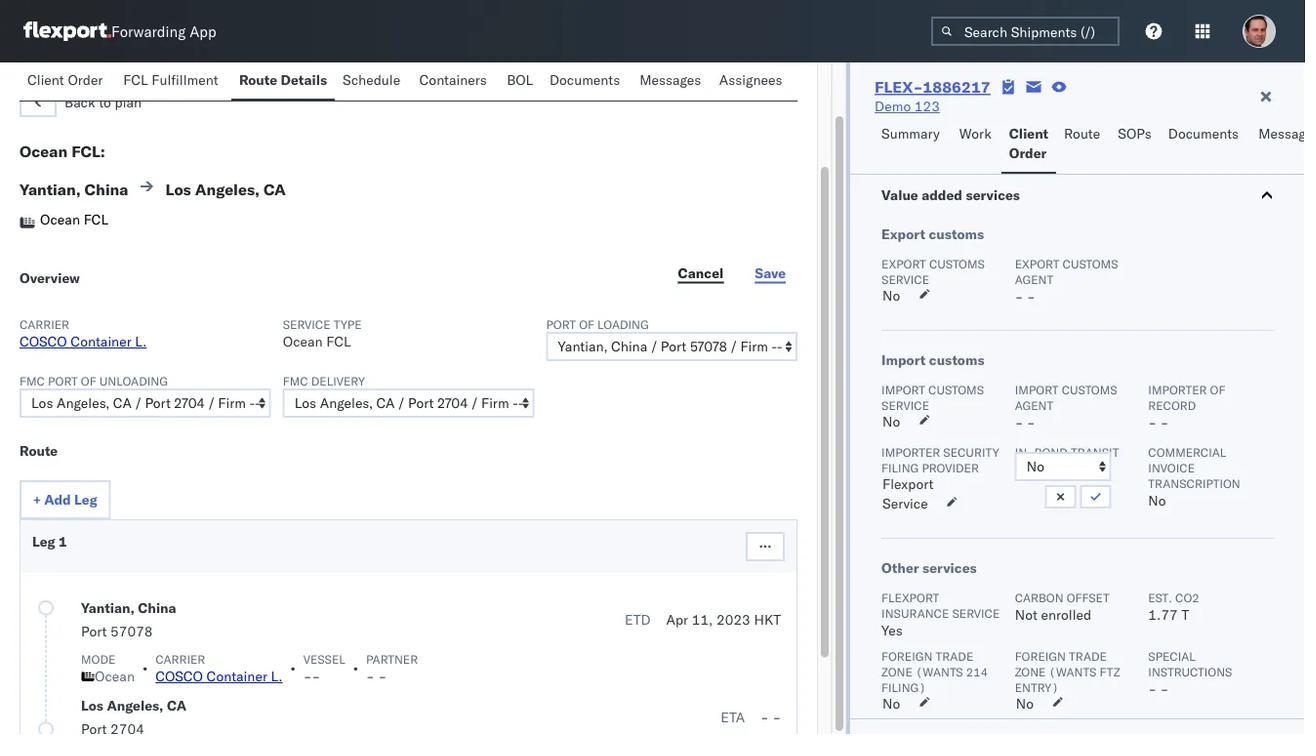 Task type: describe. For each thing, give the bounding box(es) containing it.
1 horizontal spatial client order button
[[1002, 116, 1057, 174]]

0 horizontal spatial order
[[68, 71, 103, 88]]

customs for export customs agent - -
[[1063, 256, 1119, 271]]

agent for export customs agent - -
[[1015, 272, 1054, 287]]

ocean for ocean
[[95, 668, 135, 685]]

summary
[[882, 125, 940, 142]]

t
[[1182, 606, 1190, 624]]

import customs service
[[882, 382, 984, 413]]

• carrier cosco container l. • vessel --
[[143, 652, 346, 685]]

fcl inside button
[[123, 71, 148, 88]]

client for the left the client order button
[[27, 71, 64, 88]]

fcl inside 'service type ocean fcl'
[[326, 333, 351, 350]]

other services
[[882, 560, 977, 577]]

2 • from the left
[[291, 660, 296, 677]]

trade for ftz
[[1069, 649, 1107, 664]]

assignees button
[[712, 63, 794, 101]]

of for importer of record - -
[[1211, 382, 1226, 397]]

to
[[99, 94, 111, 111]]

port of loading
[[546, 317, 649, 332]]

invoice
[[1149, 460, 1195, 475]]

partner
[[366, 652, 418, 667]]

flex-1886217 link
[[875, 77, 991, 97]]

insurance
[[882, 606, 950, 621]]

summary button
[[874, 116, 952, 174]]

+ add leg button
[[20, 480, 111, 520]]

fmc delivery
[[283, 374, 365, 388]]

0 vertical spatial client order
[[27, 71, 103, 88]]

value added services button
[[851, 166, 1306, 225]]

assignees
[[720, 71, 783, 88]]

of for port of loading
[[579, 317, 595, 332]]

sops
[[1118, 125, 1152, 142]]

transcription
[[1149, 476, 1241, 491]]

flex-
[[875, 77, 923, 97]]

no for import customs service
[[883, 413, 901, 430]]

carrier inside • carrier cosco container l. • vessel --
[[155, 652, 205, 667]]

123
[[915, 98, 940, 115]]

yes
[[882, 622, 903, 639]]

vessel
[[303, 652, 346, 667]]

cancel button
[[667, 259, 736, 288]]

214
[[967, 665, 988, 679]]

yantian, china port 57078
[[81, 600, 176, 640]]

1 vertical spatial cosco container l. link
[[155, 668, 283, 685]]

importer of record - -
[[1149, 382, 1226, 431]]

ocean inside 'service type ocean fcl'
[[283, 333, 323, 350]]

2 horizontal spatial port
[[546, 317, 576, 332]]

(wants for filing)
[[916, 665, 964, 679]]

1 vertical spatial port
[[48, 374, 78, 388]]

special
[[1149, 649, 1196, 664]]

11,
[[692, 611, 713, 628]]

foreign trade zone (wants 214 filing)
[[882, 649, 988, 695]]

commercial invoice transcription no
[[1149, 445, 1241, 509]]

57078
[[110, 623, 153, 640]]

2023
[[717, 611, 751, 628]]

overview
[[20, 270, 80, 287]]

messages
[[640, 71, 701, 88]]

demo 123
[[875, 98, 940, 115]]

+
[[33, 491, 41, 508]]

etd
[[625, 611, 651, 628]]

port inside yantian, china port 57078
[[81, 623, 107, 640]]

app
[[190, 22, 216, 41]]

cancel
[[678, 264, 724, 281]]

fmc port of unloading
[[20, 374, 168, 388]]

messag
[[1259, 125, 1306, 142]]

service for export customs agent - -
[[882, 272, 930, 287]]

save button
[[744, 259, 798, 288]]

• partner - -
[[353, 652, 418, 685]]

agent for import customs agent - -
[[1015, 398, 1054, 413]]

0 horizontal spatial client order button
[[20, 63, 116, 101]]

foreign for foreign trade zone (wants ftz entry)
[[1015, 649, 1066, 664]]

1 horizontal spatial los
[[166, 180, 191, 199]]

importer security filing provider
[[882, 445, 1000, 475]]

service for import customs agent - -
[[882, 398, 930, 413]]

0 horizontal spatial fcl
[[84, 211, 108, 228]]

value added services
[[882, 187, 1021, 204]]

not
[[1015, 606, 1038, 624]]

type
[[334, 317, 362, 332]]

0 horizontal spatial of
[[81, 374, 96, 388]]

back to plan
[[64, 94, 142, 111]]

messag button
[[1251, 116, 1306, 174]]

fulfillment
[[152, 71, 218, 88]]

import customs
[[882, 352, 985, 369]]

export inside export customs agent - -
[[1015, 256, 1060, 271]]

details
[[281, 71, 327, 88]]

no for export customs service
[[883, 287, 901, 304]]

ocean for ocean fcl:
[[20, 142, 68, 161]]

apr 11, 2023 hkt
[[667, 611, 781, 628]]

in-
[[1015, 445, 1035, 459]]

importer for -
[[1149, 382, 1208, 397]]

0 vertical spatial angeles,
[[195, 180, 260, 199]]

containers button
[[412, 63, 499, 101]]

carbon
[[1015, 590, 1064, 605]]

mode
[[81, 652, 116, 667]]

in-bond transit
[[1015, 445, 1120, 459]]

export customs agent - -
[[1015, 256, 1119, 305]]

no for foreign trade zone (wants 214 filing)
[[883, 695, 901, 712]]

service inside 'service type ocean fcl'
[[283, 317, 331, 332]]

1
[[59, 533, 67, 550]]

plan
[[115, 94, 142, 111]]

yantian, china
[[20, 180, 128, 199]]

carrier inside carrier cosco container l.
[[20, 317, 69, 332]]

0 vertical spatial los angeles, ca
[[166, 180, 286, 199]]

1886217
[[923, 77, 991, 97]]

forwarding app link
[[23, 21, 216, 41]]

documents for documents button to the bottom
[[1169, 125, 1239, 142]]

1 vertical spatial documents button
[[1161, 116, 1251, 174]]

(wants for entry)
[[1049, 665, 1097, 679]]

l. inside carrier cosco container l.
[[135, 333, 147, 350]]

flexport for insurance
[[882, 590, 940, 605]]

flexport service
[[883, 476, 934, 512]]

bond
[[1035, 445, 1068, 459]]

unloading
[[99, 374, 168, 388]]

export for export customs
[[882, 226, 926, 243]]

provider
[[922, 460, 979, 475]]

1 vertical spatial los
[[81, 697, 103, 714]]

export customs
[[882, 226, 985, 243]]

flexport for service
[[883, 476, 934, 493]]

zone for entry)
[[1015, 665, 1046, 679]]

cosco inside carrier cosco container l.
[[20, 333, 67, 350]]

yantian, for yantian, china port 57078
[[81, 600, 135, 617]]

1.77
[[1149, 606, 1178, 624]]

fcl fulfillment
[[123, 71, 218, 88]]

cosco inside • carrier cosco container l. • vessel --
[[155, 668, 203, 685]]

export customs service
[[882, 256, 985, 287]]



Task type: vqa. For each thing, say whether or not it's contained in the screenshot.
EXPORT CUSTOMS
yes



Task type: locate. For each thing, give the bounding box(es) containing it.
customs down value added services button
[[1063, 256, 1119, 271]]

import up import customs service
[[882, 352, 926, 369]]

services right added
[[966, 187, 1021, 204]]

route button
[[1057, 116, 1111, 174]]

1 vertical spatial container
[[207, 668, 268, 685]]

fmc for fmc delivery
[[283, 374, 308, 388]]

no for foreign trade zone (wants ftz entry)
[[1016, 695, 1034, 712]]

fmc
[[20, 374, 45, 388], [283, 374, 308, 388]]

1 vertical spatial los angeles, ca
[[81, 697, 186, 714]]

1 • from the left
[[143, 660, 148, 677]]

customs inside export customs agent - -
[[1063, 256, 1119, 271]]

fcl up plan
[[123, 71, 148, 88]]

schedule
[[343, 71, 401, 88]]

0 vertical spatial service
[[283, 317, 331, 332]]

0 vertical spatial cosco
[[20, 333, 67, 350]]

customs down "value added services"
[[929, 226, 985, 243]]

no inside commercial invoice transcription no
[[1149, 492, 1167, 509]]

customs
[[929, 226, 985, 243], [930, 256, 985, 271], [1063, 256, 1119, 271], [930, 352, 985, 369], [929, 382, 984, 397], [1062, 382, 1118, 397]]

importer up record
[[1149, 382, 1208, 397]]

bol button
[[499, 63, 542, 101]]

service left type
[[283, 317, 331, 332]]

eta
[[721, 709, 745, 726]]

• down 57078
[[143, 660, 148, 677]]

route details
[[239, 71, 327, 88]]

1 horizontal spatial leg
[[74, 491, 97, 508]]

0 horizontal spatial angeles,
[[107, 697, 164, 714]]

demo 123 link
[[875, 97, 940, 116]]

1 horizontal spatial importer
[[1149, 382, 1208, 397]]

customs down export customs
[[930, 256, 985, 271]]

demo
[[875, 98, 911, 115]]

messages button
[[632, 63, 712, 101]]

1 foreign from the left
[[882, 649, 933, 664]]

value
[[882, 187, 919, 204]]

apr
[[667, 611, 689, 628]]

client order up "back"
[[27, 71, 103, 88]]

instructions
[[1149, 665, 1233, 679]]

of up commercial
[[1211, 382, 1226, 397]]

0 horizontal spatial service
[[283, 317, 331, 332]]

0 horizontal spatial documents button
[[542, 63, 632, 101]]

0 horizontal spatial •
[[143, 660, 148, 677]]

importer
[[1149, 382, 1208, 397], [882, 445, 941, 459]]

import up in-
[[1015, 382, 1059, 397]]

route up +
[[20, 442, 58, 459]]

0 horizontal spatial fmc
[[20, 374, 45, 388]]

2 agent from the top
[[1015, 398, 1054, 413]]

client for the right the client order button
[[1010, 125, 1049, 142]]

flex-1886217
[[875, 77, 991, 97]]

1 horizontal spatial angeles,
[[195, 180, 260, 199]]

client order button right work on the right top
[[1002, 116, 1057, 174]]

0 horizontal spatial yantian,
[[20, 180, 81, 199]]

• right 'vessel' on the left bottom of page
[[353, 660, 358, 677]]

• inside • partner - -
[[353, 660, 358, 677]]

ocean left fcl:
[[20, 142, 68, 161]]

work button
[[952, 116, 1002, 174]]

customs for import customs
[[930, 352, 985, 369]]

1 horizontal spatial port
[[81, 623, 107, 640]]

enrolled
[[1042, 606, 1092, 624]]

added
[[922, 187, 963, 204]]

foreign for foreign trade zone (wants 214 filing)
[[882, 649, 933, 664]]

1 vertical spatial client
[[1010, 125, 1049, 142]]

container inside • carrier cosco container l. • vessel --
[[207, 668, 268, 685]]

no down filing)
[[883, 695, 901, 712]]

cosco down "overview"
[[20, 333, 67, 350]]

agent
[[1015, 272, 1054, 287], [1015, 398, 1054, 413]]

foreign up entry)
[[1015, 649, 1066, 664]]

record
[[1149, 398, 1197, 413]]

export for export customs service
[[882, 256, 927, 271]]

fmc left delivery
[[283, 374, 308, 388]]

documents right sops
[[1169, 125, 1239, 142]]

0 horizontal spatial cosco container l. link
[[20, 333, 147, 350]]

flexport up 'insurance'
[[882, 590, 940, 605]]

carrier
[[20, 317, 69, 332], [155, 652, 205, 667]]

service inside flexport service
[[883, 495, 928, 512]]

service
[[882, 272, 930, 287], [882, 398, 930, 413]]

est. co2 1.77 t
[[1149, 590, 1200, 624]]

service down import customs at the right
[[882, 398, 930, 413]]

trade up the 214
[[936, 649, 974, 664]]

1 vertical spatial leg
[[32, 533, 55, 550]]

containers
[[419, 71, 487, 88]]

Search Shipments (/) text field
[[932, 17, 1120, 46]]

service down filing
[[883, 495, 928, 512]]

order up "back"
[[68, 71, 103, 88]]

foreign trade zone (wants ftz entry)
[[1015, 649, 1121, 695]]

export down value added services button
[[1015, 256, 1060, 271]]

l.
[[135, 333, 147, 350], [271, 668, 283, 685]]

customs for export customs
[[929, 226, 985, 243]]

carrier down "overview"
[[20, 317, 69, 332]]

route for route button
[[1065, 125, 1101, 142]]

zone for filing)
[[882, 665, 913, 679]]

0 vertical spatial client
[[27, 71, 64, 88]]

ocean down mode
[[95, 668, 135, 685]]

0 horizontal spatial ca
[[167, 697, 186, 714]]

1 zone from the left
[[882, 665, 913, 679]]

port down carrier cosco container l.
[[48, 374, 78, 388]]

port up mode
[[81, 623, 107, 640]]

documents button
[[542, 63, 632, 101], [1161, 116, 1251, 174]]

1 trade from the left
[[936, 649, 974, 664]]

1 horizontal spatial (wants
[[1049, 665, 1097, 679]]

0 vertical spatial importer
[[1149, 382, 1208, 397]]

export down export customs
[[882, 256, 927, 271]]

2 (wants from the left
[[1049, 665, 1097, 679]]

china up 57078
[[138, 600, 176, 617]]

forwarding app
[[111, 22, 216, 41]]

fcl down type
[[326, 333, 351, 350]]

customs for export customs service
[[930, 256, 985, 271]]

0 vertical spatial documents
[[550, 71, 620, 88]]

service down export customs
[[882, 272, 930, 287]]

est.
[[1149, 590, 1173, 605]]

customs down import customs at the right
[[929, 382, 984, 397]]

1 vertical spatial documents
[[1169, 125, 1239, 142]]

documents right bol button
[[550, 71, 620, 88]]

client order
[[27, 71, 103, 88], [1010, 125, 1049, 162]]

delivery
[[311, 374, 365, 388]]

1 horizontal spatial l.
[[271, 668, 283, 685]]

zone
[[882, 665, 913, 679], [1015, 665, 1046, 679]]

yantian, up 57078
[[81, 600, 135, 617]]

1 vertical spatial angeles,
[[107, 697, 164, 714]]

customs inside import customs service
[[929, 382, 984, 397]]

l. inside • carrier cosco container l. • vessel --
[[271, 668, 283, 685]]

importer up filing
[[882, 445, 941, 459]]

service left not
[[953, 606, 1000, 621]]

import down import customs at the right
[[882, 382, 926, 397]]

fmc for fmc port of unloading
[[20, 374, 45, 388]]

ocean fcl
[[40, 211, 108, 228]]

(wants inside foreign trade zone (wants ftz entry)
[[1049, 665, 1097, 679]]

client order right the work button at the right top of the page
[[1010, 125, 1049, 162]]

cosco
[[20, 333, 67, 350], [155, 668, 203, 685]]

documents button right sops
[[1161, 116, 1251, 174]]

agent inside export customs agent - -
[[1015, 272, 1054, 287]]

1 vertical spatial importer
[[882, 445, 941, 459]]

flexport
[[883, 476, 934, 493], [882, 590, 940, 605]]

0 vertical spatial flexport
[[883, 476, 934, 493]]

0 vertical spatial los
[[166, 180, 191, 199]]

port
[[546, 317, 576, 332], [48, 374, 78, 388], [81, 623, 107, 640]]

2 horizontal spatial of
[[1211, 382, 1226, 397]]

trade up ftz
[[1069, 649, 1107, 664]]

- -
[[761, 709, 781, 726]]

documents
[[550, 71, 620, 88], [1169, 125, 1239, 142]]

save
[[755, 264, 786, 281]]

0 vertical spatial carrier
[[20, 317, 69, 332]]

security
[[944, 445, 1000, 459]]

• for cosco
[[143, 660, 148, 677]]

china
[[85, 180, 128, 199], [138, 600, 176, 617]]

china for yantian, china
[[85, 180, 128, 199]]

transit
[[1071, 445, 1120, 459]]

0 vertical spatial service
[[882, 272, 930, 287]]

zone up entry)
[[1015, 665, 1046, 679]]

work
[[960, 125, 992, 142]]

0 horizontal spatial l.
[[135, 333, 147, 350]]

customs for import customs agent - -
[[1062, 382, 1118, 397]]

no down the invoice
[[1149, 492, 1167, 509]]

import inside import customs agent - -
[[1015, 382, 1059, 397]]

1 horizontal spatial china
[[138, 600, 176, 617]]

cosco container l. link
[[20, 333, 147, 350], [155, 668, 283, 685]]

foreign down yes
[[882, 649, 933, 664]]

1 horizontal spatial documents
[[1169, 125, 1239, 142]]

• left 'vessel' on the left bottom of page
[[291, 660, 296, 677]]

0 vertical spatial yantian,
[[20, 180, 81, 199]]

2 vertical spatial fcl
[[326, 333, 351, 350]]

0 horizontal spatial carrier
[[20, 317, 69, 332]]

2 vertical spatial route
[[20, 442, 58, 459]]

fcl fulfillment button
[[116, 63, 231, 101]]

0 vertical spatial order
[[68, 71, 103, 88]]

export inside export customs service
[[882, 256, 927, 271]]

trade inside foreign trade zone (wants ftz entry)
[[1069, 649, 1107, 664]]

(wants left ftz
[[1049, 665, 1097, 679]]

2 fmc from the left
[[283, 374, 308, 388]]

china for yantian, china port 57078
[[138, 600, 176, 617]]

filing)
[[882, 680, 927, 695]]

0 vertical spatial agent
[[1015, 272, 1054, 287]]

carrier down yantian, china port 57078
[[155, 652, 205, 667]]

1 vertical spatial yantian,
[[81, 600, 135, 617]]

route left sops
[[1065, 125, 1101, 142]]

ocean down the yantian, china
[[40, 211, 80, 228]]

0 vertical spatial leg
[[74, 491, 97, 508]]

0 horizontal spatial (wants
[[916, 665, 964, 679]]

services up flexport insurance service yes
[[923, 560, 977, 577]]

1 horizontal spatial container
[[207, 668, 268, 685]]

of left loading
[[579, 317, 595, 332]]

port left loading
[[546, 317, 576, 332]]

1 agent from the top
[[1015, 272, 1054, 287]]

0 horizontal spatial route
[[20, 442, 58, 459]]

order inside client order
[[1010, 145, 1047, 162]]

agent up in-
[[1015, 398, 1054, 413]]

flexport. image
[[23, 21, 111, 41]]

ocean up fmc delivery
[[283, 333, 323, 350]]

angeles,
[[195, 180, 260, 199], [107, 697, 164, 714]]

route left details
[[239, 71, 277, 88]]

0 horizontal spatial leg
[[32, 533, 55, 550]]

ocean
[[20, 142, 68, 161], [40, 211, 80, 228], [283, 333, 323, 350], [95, 668, 135, 685]]

1 horizontal spatial documents button
[[1161, 116, 1251, 174]]

trade inside "foreign trade zone (wants 214 filing)"
[[936, 649, 974, 664]]

client order button down flexport. image in the left of the page
[[20, 63, 116, 101]]

0 horizontal spatial documents
[[550, 71, 620, 88]]

leg 1
[[32, 533, 67, 550]]

0 horizontal spatial port
[[48, 374, 78, 388]]

service type ocean fcl
[[283, 317, 362, 350]]

client down flexport. image in the left of the page
[[27, 71, 64, 88]]

back
[[64, 94, 95, 111]]

cosco down yantian, china port 57078
[[155, 668, 203, 685]]

ca
[[264, 180, 286, 199], [167, 697, 186, 714]]

1 horizontal spatial yantian,
[[81, 600, 135, 617]]

ocean for ocean fcl
[[40, 211, 80, 228]]

documents button right bol
[[542, 63, 632, 101]]

customs inside import customs agent - -
[[1062, 382, 1118, 397]]

1 horizontal spatial fcl
[[123, 71, 148, 88]]

import for import customs service
[[882, 382, 926, 397]]

schedule button
[[335, 63, 412, 101]]

0 horizontal spatial foreign
[[882, 649, 933, 664]]

1 vertical spatial cosco
[[155, 668, 203, 685]]

entry)
[[1015, 680, 1059, 695]]

of
[[579, 317, 595, 332], [81, 374, 96, 388], [1211, 382, 1226, 397]]

route for route details
[[239, 71, 277, 88]]

1 horizontal spatial client
[[1010, 125, 1049, 142]]

leg left 1
[[32, 533, 55, 550]]

flexport down filing
[[883, 476, 934, 493]]

leg right add
[[74, 491, 97, 508]]

container inside carrier cosco container l.
[[71, 333, 132, 350]]

foreign inside "foreign trade zone (wants 214 filing)"
[[882, 649, 933, 664]]

service inside import customs service
[[882, 398, 930, 413]]

2 vertical spatial service
[[953, 606, 1000, 621]]

carbon offset not enrolled
[[1015, 590, 1110, 624]]

0 vertical spatial cosco container l. link
[[20, 333, 147, 350]]

1 horizontal spatial cosco
[[155, 668, 203, 685]]

importer for provider
[[882, 445, 941, 459]]

import customs agent - -
[[1015, 382, 1118, 431]]

+ add leg
[[33, 491, 97, 508]]

1 (wants from the left
[[916, 665, 964, 679]]

hkt
[[754, 611, 781, 628]]

importer inside importer security filing provider
[[882, 445, 941, 459]]

0 vertical spatial container
[[71, 333, 132, 350]]

2 vertical spatial port
[[81, 623, 107, 640]]

of inside 'importer of record - -'
[[1211, 382, 1226, 397]]

fcl down the yantian, china
[[84, 211, 108, 228]]

no
[[883, 287, 901, 304], [883, 413, 901, 430], [1149, 492, 1167, 509], [883, 695, 901, 712], [1016, 695, 1034, 712]]

1 vertical spatial service
[[883, 495, 928, 512]]

other
[[882, 560, 920, 577]]

• for -
[[353, 660, 358, 677]]

client order button
[[20, 63, 116, 101], [1002, 116, 1057, 174]]

export down value
[[882, 226, 926, 243]]

0 horizontal spatial cosco
[[20, 333, 67, 350]]

foreign inside foreign trade zone (wants ftz entry)
[[1015, 649, 1066, 664]]

1 horizontal spatial order
[[1010, 145, 1047, 162]]

0 horizontal spatial zone
[[882, 665, 913, 679]]

documents for left documents button
[[550, 71, 620, 88]]

1 vertical spatial l.
[[271, 668, 283, 685]]

1 vertical spatial route
[[1065, 125, 1101, 142]]

import for import customs
[[882, 352, 926, 369]]

2 trade from the left
[[1069, 649, 1107, 664]]

customs up transit
[[1062, 382, 1118, 397]]

0 horizontal spatial trade
[[936, 649, 974, 664]]

customs inside export customs service
[[930, 256, 985, 271]]

trade for 214
[[936, 649, 974, 664]]

1 horizontal spatial fmc
[[283, 374, 308, 388]]

fmc down carrier cosco container l.
[[20, 374, 45, 388]]

2 foreign from the left
[[1015, 649, 1066, 664]]

no down export customs service
[[883, 287, 901, 304]]

yantian, for yantian, china
[[20, 180, 81, 199]]

zone inside "foreign trade zone (wants 214 filing)"
[[882, 665, 913, 679]]

1 horizontal spatial trade
[[1069, 649, 1107, 664]]

0 vertical spatial documents button
[[542, 63, 632, 101]]

zone up filing)
[[882, 665, 913, 679]]

no up filing
[[883, 413, 901, 430]]

of left unloading
[[81, 374, 96, 388]]

2 horizontal spatial route
[[1065, 125, 1101, 142]]

commercial
[[1149, 445, 1227, 459]]

ftz
[[1100, 665, 1121, 679]]

1 vertical spatial client order button
[[1002, 116, 1057, 174]]

0 horizontal spatial container
[[71, 333, 132, 350]]

china inside yantian, china port 57078
[[138, 600, 176, 617]]

1 vertical spatial china
[[138, 600, 176, 617]]

customs up import customs service
[[930, 352, 985, 369]]

2 service from the top
[[882, 398, 930, 413]]

1 vertical spatial client order
[[1010, 125, 1049, 162]]

0 horizontal spatial client
[[27, 71, 64, 88]]

los angeles, ca
[[166, 180, 286, 199], [81, 697, 186, 714]]

0 vertical spatial port
[[546, 317, 576, 332]]

add
[[44, 491, 71, 508]]

co2
[[1176, 590, 1200, 605]]

services inside button
[[966, 187, 1021, 204]]

0 horizontal spatial importer
[[882, 445, 941, 459]]

1 vertical spatial flexport
[[882, 590, 940, 605]]

importer inside 'importer of record - -'
[[1149, 382, 1208, 397]]

2 zone from the left
[[1015, 665, 1046, 679]]

(wants left the 214
[[916, 665, 964, 679]]

1 horizontal spatial foreign
[[1015, 649, 1066, 664]]

china down fcl:
[[85, 180, 128, 199]]

1 fmc from the left
[[20, 374, 45, 388]]

2 horizontal spatial service
[[953, 606, 1000, 621]]

client right work on the right top
[[1010, 125, 1049, 142]]

import inside import customs service
[[882, 382, 926, 397]]

route inside button
[[1065, 125, 1101, 142]]

forwarding
[[111, 22, 186, 41]]

route inside button
[[239, 71, 277, 88]]

(wants inside "foreign trade zone (wants 214 filing)"
[[916, 665, 964, 679]]

flexport inside flexport insurance service yes
[[882, 590, 940, 605]]

1 service from the top
[[882, 272, 930, 287]]

no down entry)
[[1016, 695, 1034, 712]]

zone inside foreign trade zone (wants ftz entry)
[[1015, 665, 1046, 679]]

filing
[[882, 460, 919, 475]]

1 vertical spatial services
[[923, 560, 977, 577]]

0 horizontal spatial china
[[85, 180, 128, 199]]

customs for import customs service
[[929, 382, 984, 397]]

1 horizontal spatial carrier
[[155, 652, 205, 667]]

0 vertical spatial fcl
[[123, 71, 148, 88]]

service inside flexport insurance service yes
[[953, 606, 1000, 621]]

2 horizontal spatial •
[[353, 660, 358, 677]]

order right the work button at the right top of the page
[[1010, 145, 1047, 162]]

fcl:
[[71, 142, 105, 161]]

yantian, up ocean fcl
[[20, 180, 81, 199]]

1 horizontal spatial zone
[[1015, 665, 1046, 679]]

los
[[166, 180, 191, 199], [81, 697, 103, 714]]

service
[[283, 317, 331, 332], [883, 495, 928, 512], [953, 606, 1000, 621]]

agent inside import customs agent - -
[[1015, 398, 1054, 413]]

agent down value added services button
[[1015, 272, 1054, 287]]

0 vertical spatial services
[[966, 187, 1021, 204]]

3 • from the left
[[353, 660, 358, 677]]

2 horizontal spatial fcl
[[326, 333, 351, 350]]

0 horizontal spatial los
[[81, 697, 103, 714]]

leg inside button
[[74, 491, 97, 508]]

service inside export customs service
[[882, 272, 930, 287]]

0 vertical spatial route
[[239, 71, 277, 88]]

yantian,
[[20, 180, 81, 199], [81, 600, 135, 617]]

yantian, inside yantian, china port 57078
[[81, 600, 135, 617]]

0 vertical spatial ca
[[264, 180, 286, 199]]



